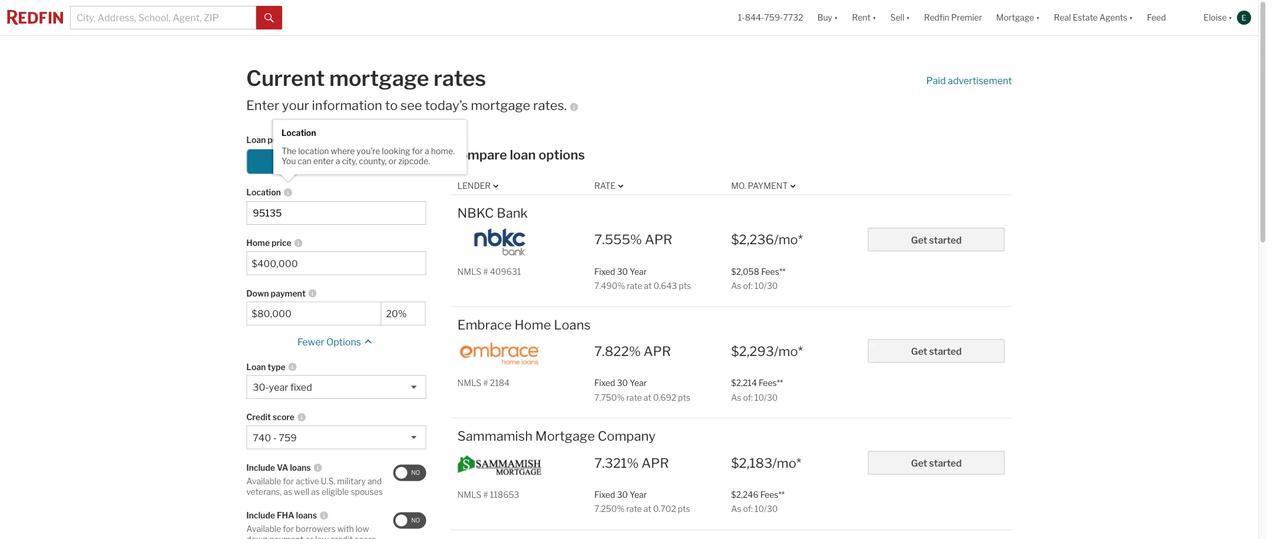 Task type: describe. For each thing, give the bounding box(es) containing it.
eligible
[[322, 487, 349, 497]]

30-
[[253, 382, 269, 393]]

City, Address, School, Agent, ZIP search field
[[70, 6, 256, 29]]

sell ▾ button
[[890, 0, 910, 35]]

year for 7.555
[[630, 267, 647, 277]]

loan for loan type
[[246, 362, 266, 372]]

$2,246
[[731, 490, 759, 500]]

bank
[[497, 205, 528, 221]]

purchase
[[273, 157, 310, 167]]

7.750
[[594, 393, 617, 403]]

rate for loans
[[626, 393, 642, 403]]

740
[[253, 432, 271, 444]]

buy ▾ button
[[817, 0, 838, 35]]

paid
[[926, 75, 946, 87]]

759-
[[764, 13, 783, 23]]

for inside the location where you're looking for a home. you can enter a city, county, or zipcode.
[[412, 146, 423, 156]]

▾ for buy ▾
[[834, 13, 838, 23]]

available for active u.s. military and veterans, as well as eligible spouses
[[246, 477, 383, 497]]

rent
[[852, 13, 871, 23]]

% up fixed 30 year 7.750 % rate at 0.692 pts
[[629, 343, 641, 359]]

county,
[[359, 156, 387, 166]]

30 for 7.321
[[617, 490, 628, 500]]

$2,183
[[731, 455, 772, 471]]

1-844-759-7732
[[738, 13, 803, 23]]

Home price text field
[[252, 258, 421, 269]]

credit score
[[246, 413, 295, 423]]

30 for 7.555
[[617, 267, 628, 277]]

score inside 'available for borrowers with low down payment or low credit score'
[[355, 535, 376, 540]]

started for $2,236 /mo*
[[929, 234, 962, 246]]

10/30 for $2,183
[[755, 505, 778, 515]]

enter
[[313, 156, 334, 166]]

paid advertisement
[[926, 75, 1012, 87]]

sell ▾
[[890, 13, 910, 23]]

current
[[246, 65, 325, 91]]

1-844-759-7732 link
[[738, 13, 803, 23]]

home.
[[431, 146, 455, 156]]

▾ for mortgage ▾
[[1036, 13, 1040, 23]]

option group containing purchase
[[246, 149, 426, 174]]

include fha loans
[[246, 511, 317, 521]]

mo.
[[731, 181, 746, 191]]

fixed for 7.822
[[594, 378, 615, 389]]

real estate agents ▾ link
[[1054, 0, 1133, 35]]

0 vertical spatial location
[[282, 128, 316, 138]]

year
[[269, 382, 288, 393]]

real estate agents ▾ button
[[1047, 0, 1140, 35]]

get started button for $2,293 /mo*
[[868, 340, 1005, 363]]

as for $2,236
[[731, 281, 741, 291]]

sammamish
[[457, 429, 533, 444]]

purpose
[[268, 135, 300, 145]]

fees** for $2,236
[[761, 267, 786, 277]]

year for 7.321
[[630, 490, 647, 500]]

$2,293
[[731, 343, 774, 359]]

fees** for $2,183
[[760, 490, 785, 500]]

of: for $2,183
[[743, 505, 753, 515]]

embrace home loans
[[457, 317, 591, 333]]

looking
[[382, 146, 410, 156]]

your
[[282, 97, 309, 113]]

location
[[298, 146, 329, 156]]

buy
[[817, 13, 832, 23]]

/mo* for $2,236
[[774, 232, 803, 248]]

rent ▾ button
[[845, 0, 883, 35]]

credit
[[246, 413, 271, 423]]

mortgage ▾ button
[[989, 0, 1047, 35]]

fixed 30 year 7.750 % rate at 0.692 pts
[[594, 378, 690, 403]]

the location where you're looking for a home. you can enter a city, county, or zipcode.
[[282, 146, 455, 166]]

started for $2,293 /mo*
[[929, 346, 962, 358]]

409631
[[490, 267, 521, 277]]

enter
[[246, 97, 279, 113]]

can
[[298, 156, 312, 166]]

2184
[[490, 378, 510, 389]]

% inside fixed 30 year 7.490 % rate at 0.643 pts
[[617, 281, 625, 291]]

/mo* for $2,183
[[772, 455, 801, 471]]

% down company
[[627, 455, 639, 471]]

nmls # 118653
[[457, 490, 519, 500]]

nmls # 2184
[[457, 378, 510, 389]]

payment
[[748, 181, 788, 191]]

get started for $2,293 /mo*
[[911, 346, 962, 358]]

down payment
[[246, 289, 306, 299]]

available for payment
[[246, 524, 281, 534]]

# for embrace
[[483, 378, 488, 389]]

available for borrowers with low down payment or low credit score
[[246, 524, 376, 540]]

eloise ▾
[[1204, 13, 1232, 23]]

current mortgage rates
[[246, 65, 486, 91]]

30 for 7.822
[[617, 378, 628, 389]]

mortgage ▾
[[996, 13, 1040, 23]]

10/30 for $2,236
[[755, 281, 778, 291]]

5 ▾ from the left
[[1129, 13, 1133, 23]]

buy ▾
[[817, 13, 838, 23]]

down
[[246, 289, 269, 299]]

premier
[[951, 13, 982, 23]]

$2,183 /mo*
[[731, 455, 801, 471]]

0 horizontal spatial a
[[336, 156, 340, 166]]

price
[[272, 238, 291, 248]]

include for include fha loans
[[246, 511, 275, 521]]

embrace
[[457, 317, 512, 333]]

740 - 759
[[253, 432, 297, 444]]

city,
[[342, 156, 357, 166]]

sell ▾ button
[[883, 0, 917, 35]]

0.702
[[653, 505, 676, 515]]

% inside fixed 30 year 7.250 % rate at 0.702 pts
[[617, 505, 625, 515]]

2 as from the left
[[311, 487, 320, 497]]

redfin
[[924, 13, 949, 23]]

0.643
[[654, 281, 677, 291]]

va
[[277, 463, 288, 473]]

enter your information to see today's mortgage rates.
[[246, 97, 567, 113]]

credit
[[330, 535, 353, 540]]

for for include va loans
[[283, 477, 294, 487]]

rate inside fixed 30 year 7.490 % rate at 0.643 pts
[[627, 281, 642, 291]]

down
[[246, 535, 268, 540]]

$2,058 fees** as of: 10/30
[[731, 267, 786, 291]]

7.250
[[594, 505, 617, 515]]

1 as from the left
[[283, 487, 292, 497]]

available for veterans,
[[246, 477, 281, 487]]

1 horizontal spatial home
[[514, 317, 551, 333]]

fixed for 7.321
[[594, 490, 615, 500]]

118653
[[490, 490, 519, 500]]

mo. payment
[[731, 181, 788, 191]]

7.321
[[594, 455, 627, 471]]

1 horizontal spatial mortgage
[[471, 97, 530, 113]]

759
[[279, 432, 297, 444]]

$2,214
[[731, 378, 757, 389]]

options
[[326, 337, 361, 348]]

$2,214 fees** as of: 10/30
[[731, 378, 783, 403]]

for for include fha loans
[[283, 524, 294, 534]]

at for loans
[[644, 393, 651, 403]]

loans for include va loans
[[290, 463, 311, 473]]

at for company
[[644, 505, 651, 515]]

State, City, County, ZIP search field
[[246, 201, 426, 225]]



Task type: locate. For each thing, give the bounding box(es) containing it.
1 get started button from the top
[[868, 228, 1005, 251]]

score up 759
[[273, 413, 295, 423]]

nmls left 2184
[[457, 378, 481, 389]]

0 vertical spatial loans
[[290, 463, 311, 473]]

advertisement
[[948, 75, 1012, 87]]

3 nmls from the top
[[457, 490, 481, 500]]

1 vertical spatial 10/30
[[755, 393, 778, 403]]

▾ right sell
[[906, 13, 910, 23]]

2 get started from the top
[[911, 346, 962, 358]]

for inside 'available for borrowers with low down payment or low credit score'
[[283, 524, 294, 534]]

pts right 0.692
[[678, 393, 690, 403]]

2 fixed from the top
[[594, 378, 615, 389]]

loan for loan purpose
[[246, 135, 266, 145]]

30-year fixed
[[253, 382, 312, 393]]

30 inside fixed 30 year 7.490 % rate at 0.643 pts
[[617, 267, 628, 277]]

active
[[296, 477, 319, 487]]

1 vertical spatial for
[[283, 477, 294, 487]]

fixed up 7.250
[[594, 490, 615, 500]]

3 as from the top
[[731, 505, 741, 515]]

1 horizontal spatial down payment text field
[[386, 308, 420, 320]]

7.490
[[594, 281, 617, 291]]

of: inside the $2,058 fees** as of: 10/30
[[743, 281, 753, 291]]

1 vertical spatial get started
[[911, 346, 962, 358]]

1 # from the top
[[483, 267, 488, 277]]

options
[[539, 147, 585, 162]]

fees** right $2,246
[[760, 490, 785, 500]]

nmls
[[457, 267, 481, 277], [457, 378, 481, 389], [457, 490, 481, 500]]

6 ▾ from the left
[[1229, 13, 1232, 23]]

2 vertical spatial 10/30
[[755, 505, 778, 515]]

nmls left 118653
[[457, 490, 481, 500]]

veterans,
[[246, 487, 282, 497]]

apr for 7.822 % apr
[[644, 343, 671, 359]]

1 vertical spatial get
[[911, 346, 927, 358]]

3 rate from the top
[[626, 505, 642, 515]]

fewer options
[[297, 337, 361, 348]]

mortgage down rates
[[471, 97, 530, 113]]

or down borrowers
[[305, 535, 313, 540]]

1 horizontal spatial score
[[355, 535, 376, 540]]

2 include from the top
[[246, 511, 275, 521]]

for right looking
[[412, 146, 423, 156]]

2 of: from the top
[[743, 393, 753, 403]]

# left 2184
[[483, 378, 488, 389]]

and
[[368, 477, 382, 487]]

real
[[1054, 13, 1071, 23]]

7.321 % apr
[[594, 455, 669, 471]]

3 10/30 from the top
[[755, 505, 778, 515]]

1 vertical spatial year
[[630, 378, 647, 389]]

2 down payment text field from the left
[[386, 308, 420, 320]]

rate button
[[594, 180, 626, 192]]

# for sammamish
[[483, 490, 488, 500]]

1 vertical spatial include
[[246, 511, 275, 521]]

nmls for embrace home loans
[[457, 378, 481, 389]]

2 available from the top
[[246, 524, 281, 534]]

2 as from the top
[[731, 393, 741, 403]]

as for $2,293
[[731, 393, 741, 403]]

paid advertisement button
[[926, 75, 1012, 87]]

10/30 down $2,246
[[755, 505, 778, 515]]

compare loan options
[[450, 147, 585, 162]]

fixed 30 year 7.250 % rate at 0.702 pts
[[594, 490, 690, 515]]

pts inside fixed 30 year 7.750 % rate at 0.692 pts
[[678, 393, 690, 403]]

0 vertical spatial apr
[[645, 232, 672, 248]]

2 nmls from the top
[[457, 378, 481, 389]]

7732
[[783, 13, 803, 23]]

of: inside the $2,214 fees** as of: 10/30
[[743, 393, 753, 403]]

loan left purpose
[[246, 135, 266, 145]]

0 vertical spatial 30
[[617, 267, 628, 277]]

0 horizontal spatial location
[[246, 187, 281, 197]]

fees** right $2,214
[[759, 378, 783, 389]]

pts for 7.555 % apr
[[679, 281, 691, 291]]

2 loan from the top
[[246, 362, 266, 372]]

1 vertical spatial /mo*
[[774, 343, 803, 359]]

3 ▾ from the left
[[906, 13, 910, 23]]

7.822
[[594, 343, 629, 359]]

0 vertical spatial get started button
[[868, 228, 1005, 251]]

1 vertical spatial of:
[[743, 393, 753, 403]]

0 vertical spatial as
[[731, 281, 741, 291]]

2 # from the top
[[483, 378, 488, 389]]

1 vertical spatial at
[[644, 393, 651, 403]]

0 vertical spatial payment
[[271, 289, 306, 299]]

1 started from the top
[[929, 234, 962, 246]]

loan purpose
[[246, 135, 300, 145]]

0 vertical spatial fixed
[[594, 267, 615, 277]]

3 year from the top
[[630, 490, 647, 500]]

or inside the location where you're looking for a home. you can enter a city, county, or zipcode.
[[389, 156, 397, 166]]

1 available from the top
[[246, 477, 281, 487]]

payment down fha
[[269, 535, 304, 540]]

3 fixed from the top
[[594, 490, 615, 500]]

1 year from the top
[[630, 267, 647, 277]]

nmls for nbkc bank
[[457, 267, 481, 277]]

0 vertical spatial started
[[929, 234, 962, 246]]

get for $2,293 /mo*
[[911, 346, 927, 358]]

available up 'veterans,'
[[246, 477, 281, 487]]

0 vertical spatial get
[[911, 234, 927, 246]]

include left va
[[246, 463, 275, 473]]

0 vertical spatial include
[[246, 463, 275, 473]]

as left well
[[283, 487, 292, 497]]

year down the 7.822 % apr
[[630, 378, 647, 389]]

/mo* up the $2,058 fees** as of: 10/30
[[774, 232, 803, 248]]

1 loan from the top
[[246, 135, 266, 145]]

1 vertical spatial mortgage
[[535, 429, 595, 444]]

of: for $2,293
[[743, 393, 753, 403]]

fixed for 7.555
[[594, 267, 615, 277]]

1 of: from the top
[[743, 281, 753, 291]]

3 get started button from the top
[[868, 451, 1005, 475]]

fees** inside $2,246 fees** as of: 10/30
[[760, 490, 785, 500]]

0 vertical spatial or
[[389, 156, 397, 166]]

at inside fixed 30 year 7.490 % rate at 0.643 pts
[[644, 281, 652, 291]]

feed button
[[1140, 0, 1197, 35]]

nbkc bank
[[457, 205, 528, 221]]

fixed up 7.490 on the left of page
[[594, 267, 615, 277]]

2 vertical spatial of:
[[743, 505, 753, 515]]

apr for 7.555 % apr
[[645, 232, 672, 248]]

2 vertical spatial 30
[[617, 490, 628, 500]]

home
[[246, 238, 270, 248], [514, 317, 551, 333]]

844-
[[745, 13, 764, 23]]

2 vertical spatial started
[[929, 458, 962, 469]]

military
[[337, 477, 366, 487]]

loans
[[290, 463, 311, 473], [296, 511, 317, 521]]

1 nmls from the top
[[457, 267, 481, 277]]

3 30 from the top
[[617, 490, 628, 500]]

score right credit
[[355, 535, 376, 540]]

7.822 % apr
[[594, 343, 671, 359]]

10/30 down $2,214
[[755, 393, 778, 403]]

1 vertical spatial #
[[483, 378, 488, 389]]

get started for $2,236 /mo*
[[911, 234, 962, 246]]

3 started from the top
[[929, 458, 962, 469]]

fixed
[[290, 382, 312, 393]]

apr down company
[[642, 455, 669, 471]]

3 get started from the top
[[911, 458, 962, 469]]

1 vertical spatial score
[[355, 535, 376, 540]]

year
[[630, 267, 647, 277], [630, 378, 647, 389], [630, 490, 647, 500]]

low right "with"
[[356, 524, 369, 534]]

pts right 0.702
[[678, 505, 690, 515]]

30 up 7.750
[[617, 378, 628, 389]]

1 vertical spatial 30
[[617, 378, 628, 389]]

year down 7.555 % apr
[[630, 267, 647, 277]]

real estate agents ▾
[[1054, 13, 1133, 23]]

pts for 7.321 % apr
[[678, 505, 690, 515]]

0 horizontal spatial score
[[273, 413, 295, 423]]

redfin premier button
[[917, 0, 989, 35]]

estate
[[1073, 13, 1098, 23]]

rate right 7.490 on the left of page
[[627, 281, 642, 291]]

0 vertical spatial available
[[246, 477, 281, 487]]

1 get started from the top
[[911, 234, 962, 246]]

1 vertical spatial pts
[[678, 393, 690, 403]]

refinance
[[362, 157, 401, 167]]

apr up fixed 30 year 7.490 % rate at 0.643 pts
[[645, 232, 672, 248]]

pts
[[679, 281, 691, 291], [678, 393, 690, 403], [678, 505, 690, 515]]

pts right 0.643
[[679, 281, 691, 291]]

2 vertical spatial #
[[483, 490, 488, 500]]

year for 7.822
[[630, 378, 647, 389]]

fees** right '$2,058'
[[761, 267, 786, 277]]

rate right 7.250
[[626, 505, 642, 515]]

rate
[[627, 281, 642, 291], [626, 393, 642, 403], [626, 505, 642, 515]]

2 vertical spatial get started button
[[868, 451, 1005, 475]]

apr up fixed 30 year 7.750 % rate at 0.692 pts
[[644, 343, 671, 359]]

Purchase radio
[[246, 149, 337, 174]]

fees** inside the $2,058 fees** as of: 10/30
[[761, 267, 786, 277]]

nmls for sammamish mortgage company
[[457, 490, 481, 500]]

1 10/30 from the top
[[755, 281, 778, 291]]

1 vertical spatial loan
[[246, 362, 266, 372]]

1 vertical spatial fees**
[[759, 378, 783, 389]]

# left 118653
[[483, 490, 488, 500]]

rate for company
[[626, 505, 642, 515]]

eloise
[[1204, 13, 1227, 23]]

location up the
[[282, 128, 316, 138]]

fixed 30 year 7.490 % rate at 0.643 pts
[[594, 267, 691, 291]]

at inside fixed 30 year 7.250 % rate at 0.702 pts
[[644, 505, 651, 515]]

30 inside fixed 30 year 7.750 % rate at 0.692 pts
[[617, 378, 628, 389]]

1 vertical spatial nmls
[[457, 378, 481, 389]]

apr for 7.321 % apr
[[642, 455, 669, 471]]

1 vertical spatial location
[[246, 187, 281, 197]]

0 vertical spatial mortgage
[[996, 13, 1034, 23]]

low down borrowers
[[315, 535, 329, 540]]

1 vertical spatial get started button
[[868, 340, 1005, 363]]

1 30 from the top
[[617, 267, 628, 277]]

3 get from the top
[[911, 458, 927, 469]]

for
[[412, 146, 423, 156], [283, 477, 294, 487], [283, 524, 294, 534]]

as down $2,214
[[731, 393, 741, 403]]

u.s.
[[321, 477, 335, 487]]

where
[[331, 146, 355, 156]]

▾ right buy
[[834, 13, 838, 23]]

1 vertical spatial home
[[514, 317, 551, 333]]

3 # from the top
[[483, 490, 488, 500]]

as down '$2,058'
[[731, 281, 741, 291]]

1 vertical spatial loans
[[296, 511, 317, 521]]

1 horizontal spatial mortgage
[[996, 13, 1034, 23]]

submit search image
[[264, 13, 274, 23]]

for inside available for active u.s. military and veterans, as well as eligible spouses
[[283, 477, 294, 487]]

2 30 from the top
[[617, 378, 628, 389]]

low
[[356, 524, 369, 534], [315, 535, 329, 540]]

▾ right rent
[[872, 13, 876, 23]]

1 horizontal spatial a
[[425, 146, 429, 156]]

2 vertical spatial fixed
[[594, 490, 615, 500]]

as down active on the left bottom of page
[[311, 487, 320, 497]]

30
[[617, 267, 628, 277], [617, 378, 628, 389], [617, 490, 628, 500]]

mortgage inside dropdown button
[[996, 13, 1034, 23]]

/mo* up $2,246 fees** as of: 10/30
[[772, 455, 801, 471]]

at
[[644, 281, 652, 291], [644, 393, 651, 403], [644, 505, 651, 515]]

fees** for $2,293
[[759, 378, 783, 389]]

10/30 inside $2,246 fees** as of: 10/30
[[755, 505, 778, 515]]

1 get from the top
[[911, 234, 927, 246]]

% left 0.643
[[617, 281, 625, 291]]

of: inside $2,246 fees** as of: 10/30
[[743, 505, 753, 515]]

$2,236 /mo*
[[731, 232, 803, 248]]

fees** inside the $2,214 fees** as of: 10/30
[[759, 378, 783, 389]]

loans up active on the left bottom of page
[[290, 463, 311, 473]]

fixed inside fixed 30 year 7.250 % rate at 0.702 pts
[[594, 490, 615, 500]]

/mo* for $2,293
[[774, 343, 803, 359]]

2 vertical spatial get
[[911, 458, 927, 469]]

or inside 'available for borrowers with low down payment or low credit score'
[[305, 535, 313, 540]]

rate inside fixed 30 year 7.250 % rate at 0.702 pts
[[626, 505, 642, 515]]

pts inside fixed 30 year 7.250 % rate at 0.702 pts
[[678, 505, 690, 515]]

user photo image
[[1237, 11, 1251, 25]]

% up fixed 30 year 7.490 % rate at 0.643 pts
[[630, 232, 642, 248]]

to
[[385, 97, 398, 113]]

type
[[268, 362, 285, 372]]

get for $2,236 /mo*
[[911, 234, 927, 246]]

1 vertical spatial available
[[246, 524, 281, 534]]

started
[[929, 234, 962, 246], [929, 346, 962, 358], [929, 458, 962, 469]]

loans for include fha loans
[[296, 511, 317, 521]]

3 of: from the top
[[743, 505, 753, 515]]

available up down
[[246, 524, 281, 534]]

1 horizontal spatial as
[[311, 487, 320, 497]]

$2,293 /mo*
[[731, 343, 803, 359]]

home left loans
[[514, 317, 551, 333]]

at left 0.643
[[644, 281, 652, 291]]

year inside fixed 30 year 7.490 % rate at 0.643 pts
[[630, 267, 647, 277]]

rates.
[[533, 97, 567, 113]]

2 ▾ from the left
[[872, 13, 876, 23]]

0 vertical spatial nmls
[[457, 267, 481, 277]]

nmls # 409631
[[457, 267, 521, 277]]

at inside fixed 30 year 7.750 % rate at 0.692 pts
[[644, 393, 651, 403]]

0 vertical spatial at
[[644, 281, 652, 291]]

2 vertical spatial rate
[[626, 505, 642, 515]]

0 vertical spatial home
[[246, 238, 270, 248]]

mo. payment button
[[731, 180, 798, 192]]

10/30
[[755, 281, 778, 291], [755, 393, 778, 403], [755, 505, 778, 515]]

10/30 inside the $2,214 fees** as of: 10/30
[[755, 393, 778, 403]]

% left 0.702
[[617, 505, 625, 515]]

as down $2,246
[[731, 505, 741, 515]]

for down va
[[283, 477, 294, 487]]

pts inside fixed 30 year 7.490 % rate at 0.643 pts
[[679, 281, 691, 291]]

payment right down
[[271, 289, 306, 299]]

$2,058
[[731, 267, 759, 277]]

2 vertical spatial get started
[[911, 458, 962, 469]]

/mo* up the $2,214 fees** as of: 10/30
[[774, 343, 803, 359]]

as inside the $2,058 fees** as of: 10/30
[[731, 281, 741, 291]]

1 vertical spatial rate
[[626, 393, 642, 403]]

0 vertical spatial fees**
[[761, 267, 786, 277]]

0 vertical spatial year
[[630, 267, 647, 277]]

of: for $2,236
[[743, 281, 753, 291]]

rates
[[434, 65, 486, 91]]

1 vertical spatial or
[[305, 535, 313, 540]]

mortgage ▾ button
[[996, 0, 1040, 35]]

nmls left 409631
[[457, 267, 481, 277]]

get started
[[911, 234, 962, 246], [911, 346, 962, 358], [911, 458, 962, 469]]

2 vertical spatial at
[[644, 505, 651, 515]]

30 inside fixed 30 year 7.250 % rate at 0.702 pts
[[617, 490, 628, 500]]

for down fha
[[283, 524, 294, 534]]

0 vertical spatial 10/30
[[755, 281, 778, 291]]

0 vertical spatial of:
[[743, 281, 753, 291]]

include up down
[[246, 511, 275, 521]]

2 year from the top
[[630, 378, 647, 389]]

compare
[[450, 147, 507, 162]]

4 ▾ from the left
[[1036, 13, 1040, 23]]

2 rate from the top
[[626, 393, 642, 403]]

%
[[630, 232, 642, 248], [617, 281, 625, 291], [629, 343, 641, 359], [617, 393, 625, 403], [627, 455, 639, 471], [617, 505, 625, 515]]

2 vertical spatial year
[[630, 490, 647, 500]]

buy ▾ button
[[810, 0, 845, 35]]

sammamish mortgage company
[[457, 429, 656, 444]]

Refinance radio
[[336, 149, 426, 174]]

of: down $2,214
[[743, 393, 753, 403]]

as
[[283, 487, 292, 497], [311, 487, 320, 497]]

fixed inside fixed 30 year 7.490 % rate at 0.643 pts
[[594, 267, 615, 277]]

1 vertical spatial mortgage
[[471, 97, 530, 113]]

a left city,
[[336, 156, 340, 166]]

loans up borrowers
[[296, 511, 317, 521]]

0 vertical spatial get started
[[911, 234, 962, 246]]

home left price
[[246, 238, 270, 248]]

year inside fixed 30 year 7.250 % rate at 0.702 pts
[[630, 490, 647, 500]]

started for $2,183 /mo*
[[929, 458, 962, 469]]

mortgage
[[329, 65, 429, 91], [471, 97, 530, 113]]

location
[[282, 128, 316, 138], [246, 187, 281, 197]]

1 down payment text field from the left
[[252, 308, 376, 320]]

2 vertical spatial nmls
[[457, 490, 481, 500]]

▾ for eloise ▾
[[1229, 13, 1232, 23]]

0 vertical spatial pts
[[679, 281, 691, 291]]

you're
[[357, 146, 380, 156]]

1 vertical spatial fixed
[[594, 378, 615, 389]]

available inside 'available for borrowers with low down payment or low credit score'
[[246, 524, 281, 534]]

0 horizontal spatial home
[[246, 238, 270, 248]]

get started for $2,183 /mo*
[[911, 458, 962, 469]]

of: down $2,246
[[743, 505, 753, 515]]

1 horizontal spatial location
[[282, 128, 316, 138]]

▾ for sell ▾
[[906, 13, 910, 23]]

1 ▾ from the left
[[834, 13, 838, 23]]

% up company
[[617, 393, 625, 403]]

10/30 down '$2,058'
[[755, 281, 778, 291]]

0.692
[[653, 393, 676, 403]]

zipcode.
[[398, 156, 430, 166]]

location down purchase
[[246, 187, 281, 197]]

1 vertical spatial payment
[[269, 535, 304, 540]]

or
[[389, 156, 397, 166], [305, 535, 313, 540]]

get for $2,183 /mo*
[[911, 458, 927, 469]]

2 vertical spatial fees**
[[760, 490, 785, 500]]

as for $2,183
[[731, 505, 741, 515]]

1 vertical spatial started
[[929, 346, 962, 358]]

as inside $2,246 fees** as of: 10/30
[[731, 505, 741, 515]]

year inside fixed 30 year 7.750 % rate at 0.692 pts
[[630, 378, 647, 389]]

0 horizontal spatial low
[[315, 535, 329, 540]]

0 vertical spatial for
[[412, 146, 423, 156]]

rate inside fixed 30 year 7.750 % rate at 0.692 pts
[[626, 393, 642, 403]]

rate right 7.750
[[626, 393, 642, 403]]

0 vertical spatial mortgage
[[329, 65, 429, 91]]

loan type
[[246, 362, 285, 372]]

0 horizontal spatial mortgage
[[535, 429, 595, 444]]

mortgage up 7.321
[[535, 429, 595, 444]]

0 horizontal spatial mortgage
[[329, 65, 429, 91]]

available inside available for active u.s. military and veterans, as well as eligible spouses
[[246, 477, 281, 487]]

# for nbkc
[[483, 267, 488, 277]]

2 vertical spatial /mo*
[[772, 455, 801, 471]]

2 vertical spatial apr
[[642, 455, 669, 471]]

2 vertical spatial for
[[283, 524, 294, 534]]

1 rate from the top
[[627, 281, 642, 291]]

0 horizontal spatial as
[[283, 487, 292, 497]]

fixed
[[594, 267, 615, 277], [594, 378, 615, 389], [594, 490, 615, 500]]

company
[[598, 429, 656, 444]]

2 vertical spatial as
[[731, 505, 741, 515]]

mortgage left real
[[996, 13, 1034, 23]]

mortgage up to at the top of page
[[329, 65, 429, 91]]

30 up 7.490 on the left of page
[[617, 267, 628, 277]]

1 fixed from the top
[[594, 267, 615, 277]]

# left 409631
[[483, 267, 488, 277]]

at left 0.702
[[644, 505, 651, 515]]

fixed inside fixed 30 year 7.750 % rate at 0.692 pts
[[594, 378, 615, 389]]

agents
[[1100, 13, 1127, 23]]

or right county,
[[389, 156, 397, 166]]

2 get started button from the top
[[868, 340, 1005, 363]]

fixed up 7.750
[[594, 378, 615, 389]]

at left 0.692
[[644, 393, 651, 403]]

0 vertical spatial score
[[273, 413, 295, 423]]

$2,246 fees** as of: 10/30
[[731, 490, 785, 515]]

2 started from the top
[[929, 346, 962, 358]]

as inside the $2,214 fees** as of: 10/30
[[731, 393, 741, 403]]

2 10/30 from the top
[[755, 393, 778, 403]]

1 horizontal spatial or
[[389, 156, 397, 166]]

0 vertical spatial loan
[[246, 135, 266, 145]]

Down payment text field
[[252, 308, 376, 320], [386, 308, 420, 320]]

1 as from the top
[[731, 281, 741, 291]]

0 vertical spatial #
[[483, 267, 488, 277]]

get started button for $2,183 /mo*
[[868, 451, 1005, 475]]

option group
[[246, 149, 426, 174]]

pts for 7.822 % apr
[[678, 393, 690, 403]]

1 vertical spatial apr
[[644, 343, 671, 359]]

2 get from the top
[[911, 346, 927, 358]]

▾ left user photo in the right top of the page
[[1229, 13, 1232, 23]]

30 up 7.250
[[617, 490, 628, 500]]

% inside fixed 30 year 7.750 % rate at 0.692 pts
[[617, 393, 625, 403]]

0 horizontal spatial down payment text field
[[252, 308, 376, 320]]

dialog
[[273, 120, 466, 182]]

10/30 for $2,293
[[755, 393, 778, 403]]

7.555 % apr
[[594, 232, 672, 248]]

▾ for rent ▾
[[872, 13, 876, 23]]

10/30 inside the $2,058 fees** as of: 10/30
[[755, 281, 778, 291]]

of: down '$2,058'
[[743, 281, 753, 291]]

get started button for $2,236 /mo*
[[868, 228, 1005, 251]]

2 vertical spatial pts
[[678, 505, 690, 515]]

▾ right agents
[[1129, 13, 1133, 23]]

year down 7.321 % apr
[[630, 490, 647, 500]]

1 vertical spatial as
[[731, 393, 741, 403]]

a left home.
[[425, 146, 429, 156]]

0 vertical spatial rate
[[627, 281, 642, 291]]

with
[[337, 524, 354, 534]]

▾ left real
[[1036, 13, 1040, 23]]

1 horizontal spatial low
[[356, 524, 369, 534]]

loan left 'type'
[[246, 362, 266, 372]]

0 vertical spatial /mo*
[[774, 232, 803, 248]]

dialog containing location
[[273, 120, 466, 182]]

spouses
[[351, 487, 383, 497]]

payment inside 'available for borrowers with low down payment or low credit score'
[[269, 535, 304, 540]]

loans
[[554, 317, 591, 333]]

1 include from the top
[[246, 463, 275, 473]]

today's
[[425, 97, 468, 113]]

include for include va loans
[[246, 463, 275, 473]]

0 horizontal spatial or
[[305, 535, 313, 540]]



Task type: vqa. For each thing, say whether or not it's contained in the screenshot.
Apr to the middle
yes



